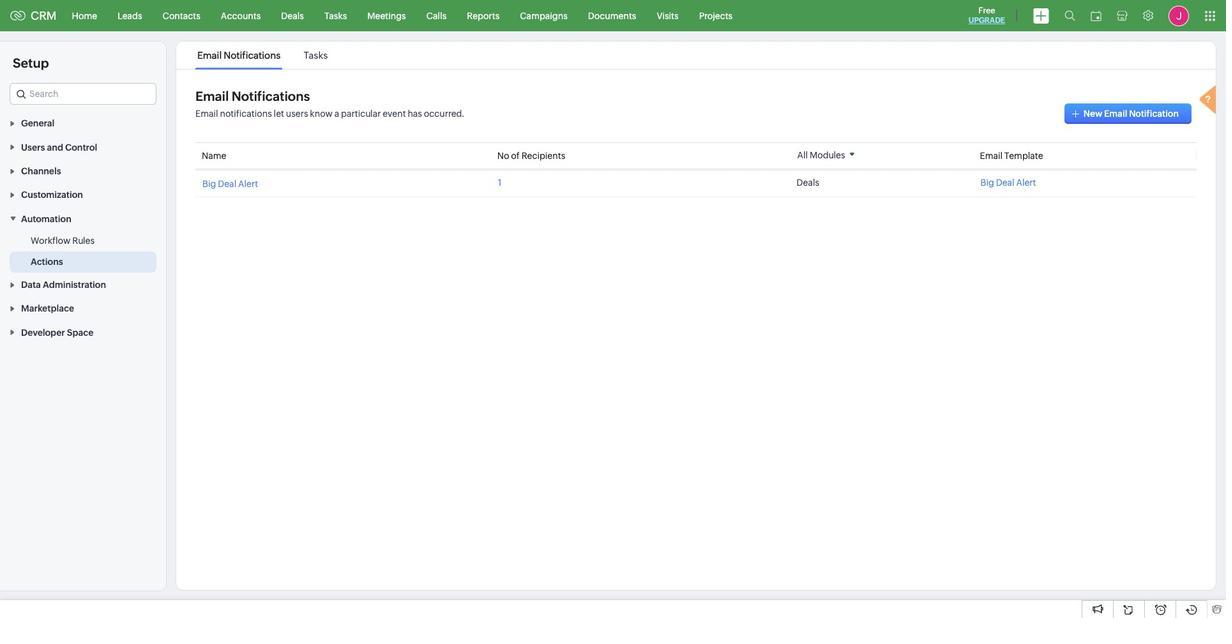 Task type: locate. For each thing, give the bounding box(es) containing it.
email template
[[980, 151, 1043, 161]]

big
[[981, 178, 994, 188], [202, 179, 216, 189]]

0 vertical spatial tasks link
[[314, 0, 357, 31]]

create menu image
[[1033, 8, 1049, 23]]

1 vertical spatial tasks link
[[302, 50, 330, 61]]

notifications for email notifications new email notification
[[232, 89, 310, 103]]

tasks link
[[314, 0, 357, 31], [302, 50, 330, 61]]

new
[[1084, 109, 1102, 119]]

1 vertical spatial deals
[[797, 178, 819, 188]]

email notifications link
[[195, 50, 282, 61]]

contacts link
[[152, 0, 211, 31]]

users
[[286, 109, 308, 119]]

a
[[334, 109, 339, 119]]

customization button
[[0, 183, 166, 207]]

deal down email template
[[996, 178, 1014, 188]]

0 horizontal spatial big
[[202, 179, 216, 189]]

meetings link
[[357, 0, 416, 31]]

rules
[[72, 235, 95, 246]]

0 horizontal spatial big deal alert link
[[202, 179, 258, 189]]

search image
[[1065, 10, 1075, 21]]

projects
[[699, 11, 733, 21]]

automation
[[21, 214, 71, 224]]

deal
[[996, 178, 1014, 188], [218, 179, 236, 189]]

big down name
[[202, 179, 216, 189]]

tasks link left 'meetings'
[[314, 0, 357, 31]]

users and control button
[[0, 135, 166, 159]]

1
[[498, 178, 502, 188]]

email down contacts
[[197, 50, 222, 61]]

0 vertical spatial deals
[[281, 11, 304, 21]]

leads
[[118, 11, 142, 21]]

deals down all
[[797, 178, 819, 188]]

list
[[186, 42, 339, 69]]

crm
[[31, 9, 57, 22]]

0 horizontal spatial alert
[[238, 179, 258, 189]]

notifications
[[220, 109, 272, 119]]

modules
[[810, 150, 845, 160]]

1 horizontal spatial alert
[[1016, 178, 1036, 188]]

0 vertical spatial tasks
[[324, 11, 347, 21]]

documents link
[[578, 0, 647, 31]]

documents
[[588, 11, 636, 21]]

email notifications new email notification
[[195, 89, 1179, 119]]

email left notifications
[[195, 109, 218, 119]]

0 vertical spatial notifications
[[224, 50, 281, 61]]

1 horizontal spatial big deal alert
[[981, 178, 1036, 188]]

of
[[511, 151, 520, 161]]

recipients
[[521, 151, 565, 161]]

0 horizontal spatial deal
[[218, 179, 236, 189]]

visits link
[[647, 0, 689, 31]]

profile element
[[1161, 0, 1197, 31]]

know
[[310, 109, 333, 119]]

and
[[47, 142, 63, 152]]

setup
[[13, 56, 49, 70]]

tasks link down deals link
[[302, 50, 330, 61]]

campaigns
[[520, 11, 568, 21]]

campaigns link
[[510, 0, 578, 31]]

deals
[[281, 11, 304, 21], [797, 178, 819, 188]]

notifications for email notifications
[[224, 50, 281, 61]]

email for email template
[[980, 151, 1003, 161]]

profile image
[[1169, 5, 1189, 26]]

accounts
[[221, 11, 261, 21]]

developer space button
[[0, 320, 166, 344]]

email
[[197, 50, 222, 61], [195, 89, 229, 103], [195, 109, 218, 119], [1104, 109, 1127, 119], [980, 151, 1003, 161]]

free upgrade
[[969, 6, 1005, 25]]

marketplace button
[[0, 296, 166, 320]]

occurred.
[[424, 109, 464, 119]]

automation region
[[0, 230, 166, 272]]

big deal alert link
[[981, 178, 1190, 188], [202, 179, 258, 189]]

1 horizontal spatial deals
[[797, 178, 819, 188]]

email left 'template'
[[980, 151, 1003, 161]]

calendar image
[[1091, 11, 1102, 21]]

notifications
[[224, 50, 281, 61], [232, 89, 310, 103]]

Search text field
[[10, 84, 156, 104]]

reports link
[[457, 0, 510, 31]]

tasks right deals link
[[324, 11, 347, 21]]

free
[[978, 6, 995, 15]]

big deal alert
[[981, 178, 1036, 188], [202, 179, 258, 189]]

email for email notifications let users know a particular event has occurred.
[[195, 109, 218, 119]]

1 horizontal spatial deal
[[996, 178, 1014, 188]]

email up notifications
[[195, 89, 229, 103]]

0 horizontal spatial deals
[[281, 11, 304, 21]]

data
[[21, 280, 41, 290]]

tasks down deals link
[[304, 50, 328, 61]]

workflow rules link
[[31, 234, 95, 247]]

deals right accounts
[[281, 11, 304, 21]]

1 vertical spatial notifications
[[232, 89, 310, 103]]

big deal alert down email template
[[981, 178, 1036, 188]]

control
[[65, 142, 97, 152]]

tasks
[[324, 11, 347, 21], [304, 50, 328, 61]]

notifications inside email notifications new email notification
[[232, 89, 310, 103]]

list containing email notifications
[[186, 42, 339, 69]]

customization
[[21, 190, 83, 200]]

notifications up 'let'
[[232, 89, 310, 103]]

email right new
[[1104, 109, 1127, 119]]

notifications down accounts
[[224, 50, 281, 61]]

alert
[[1016, 178, 1036, 188], [238, 179, 258, 189]]

general
[[21, 118, 54, 129]]

calls link
[[416, 0, 457, 31]]

accounts link
[[211, 0, 271, 31]]

projects link
[[689, 0, 743, 31]]

big down email template
[[981, 178, 994, 188]]

developer space
[[21, 327, 94, 338]]

deal down name
[[218, 179, 236, 189]]

big deal alert down name
[[202, 179, 258, 189]]

None field
[[10, 83, 156, 105]]

reports
[[467, 11, 500, 21]]



Task type: vqa. For each thing, say whether or not it's contained in the screenshot.
Signals element in the top of the page
no



Task type: describe. For each thing, give the bounding box(es) containing it.
home link
[[62, 0, 107, 31]]

actions
[[31, 257, 63, 267]]

search element
[[1057, 0, 1083, 31]]

email notifications
[[197, 50, 281, 61]]

developer
[[21, 327, 65, 338]]

meetings
[[367, 11, 406, 21]]

workflow rules
[[31, 235, 95, 246]]

name
[[202, 151, 226, 161]]

channels button
[[0, 159, 166, 183]]

create menu element
[[1026, 0, 1057, 31]]

visits
[[657, 11, 679, 21]]

general button
[[0, 111, 166, 135]]

notification
[[1129, 109, 1179, 119]]

All Modules field
[[793, 149, 859, 161]]

1 horizontal spatial big deal alert link
[[981, 178, 1190, 188]]

particular
[[341, 109, 381, 119]]

leads link
[[107, 0, 152, 31]]

channels
[[21, 166, 61, 176]]

email for email notifications
[[197, 50, 222, 61]]

let
[[274, 109, 284, 119]]

users
[[21, 142, 45, 152]]

home
[[72, 11, 97, 21]]

event
[[383, 109, 406, 119]]

deals link
[[271, 0, 314, 31]]

no
[[497, 151, 509, 161]]

users and control
[[21, 142, 97, 152]]

email notifications let users know a particular event has occurred.
[[195, 109, 464, 119]]

has
[[408, 109, 422, 119]]

contacts
[[163, 11, 200, 21]]

email for email notifications new email notification
[[195, 89, 229, 103]]

all
[[797, 150, 808, 160]]

marketplace
[[21, 304, 74, 314]]

actions link
[[31, 255, 63, 268]]

0 horizontal spatial big deal alert
[[202, 179, 258, 189]]

administration
[[43, 280, 106, 290]]

space
[[67, 327, 94, 338]]

automation button
[[0, 207, 166, 230]]

workflow
[[31, 235, 70, 246]]

upgrade
[[969, 16, 1005, 25]]

all modules
[[797, 150, 845, 160]]

template
[[1004, 151, 1043, 161]]

1 vertical spatial tasks
[[304, 50, 328, 61]]

1 link
[[498, 178, 502, 188]]

crm link
[[10, 9, 57, 22]]

data administration button
[[0, 272, 166, 296]]

1 horizontal spatial big
[[981, 178, 994, 188]]

no of recipients
[[497, 151, 565, 161]]

data administration
[[21, 280, 106, 290]]

new email notification button
[[1064, 103, 1192, 124]]

calls
[[426, 11, 447, 21]]



